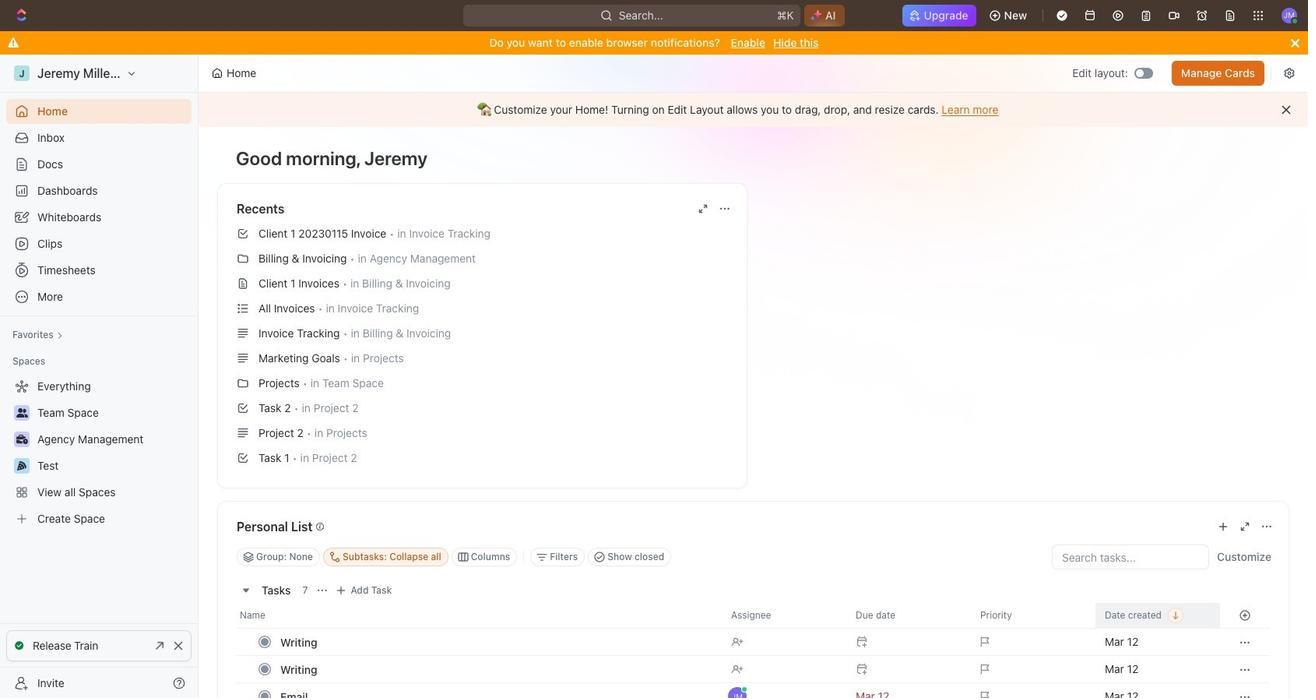 Task type: describe. For each thing, give the bounding box(es) containing it.
Search tasks... text field
[[1053, 545, 1209, 569]]

pizza slice image
[[17, 461, 26, 471]]

sidebar navigation
[[0, 55, 202, 698]]



Task type: locate. For each thing, give the bounding box(es) containing it.
alert
[[199, 93, 1309, 127]]

tree
[[6, 374, 192, 531]]

user group image
[[16, 408, 28, 418]]

tara shultz's workspace, , element
[[14, 65, 30, 81]]

business time image
[[16, 435, 28, 444]]

tree inside sidebar navigation
[[6, 374, 192, 531]]



Task type: vqa. For each thing, say whether or not it's contained in the screenshot.
'My'
no



